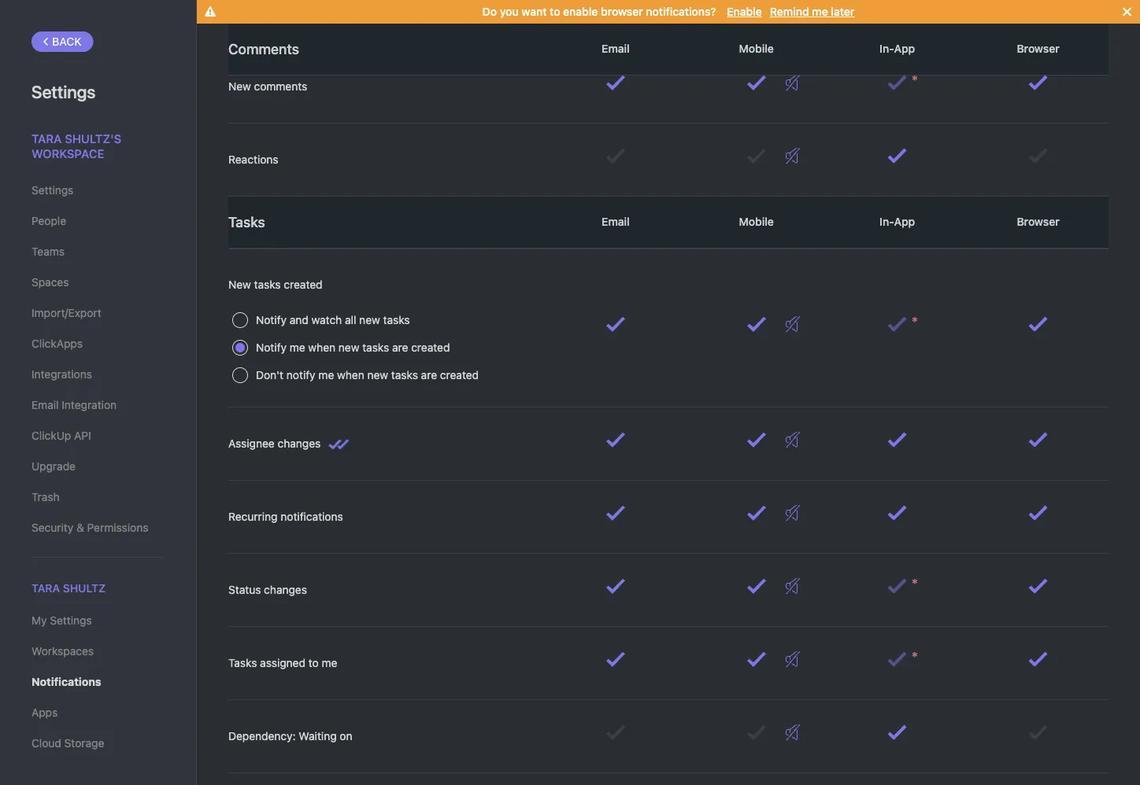 Task type: describe. For each thing, give the bounding box(es) containing it.
spaces link
[[31, 269, 165, 296]]

email inside settings element
[[31, 399, 59, 412]]

upgrade
[[31, 460, 76, 473]]

shultz's
[[65, 131, 121, 145]]

0 vertical spatial to
[[550, 5, 560, 18]]

api
[[74, 430, 91, 443]]

0 vertical spatial created
[[284, 278, 323, 291]]

clickup
[[31, 430, 71, 443]]

tara shultz
[[31, 582, 106, 595]]

workspace
[[31, 147, 104, 161]]

2 vertical spatial created
[[440, 369, 479, 382]]

tasks right all
[[383, 314, 410, 327]]

off image for waiting
[[786, 725, 800, 741]]

cloud storage
[[31, 738, 104, 751]]

notifications link
[[31, 669, 165, 696]]

0 vertical spatial settings
[[31, 81, 96, 102]]

back
[[52, 35, 82, 48]]

email integration
[[31, 399, 117, 412]]

in- for comments
[[880, 42, 894, 55]]

upgrade link
[[31, 454, 165, 480]]

security
[[31, 522, 73, 535]]

notify and watch all new tasks
[[256, 314, 410, 327]]

me left later at the right
[[812, 5, 828, 18]]

comments
[[228, 41, 299, 57]]

new for when
[[367, 369, 388, 382]]

in- for tasks
[[880, 215, 894, 228]]

import/export link
[[31, 300, 165, 327]]

my settings
[[31, 615, 92, 628]]

security & permissions link
[[31, 515, 165, 542]]

browser for comments
[[1014, 42, 1062, 55]]

0 horizontal spatial are
[[392, 341, 408, 354]]

&
[[76, 522, 84, 535]]

watch
[[311, 314, 342, 327]]

storage
[[64, 738, 104, 751]]

tasks for tasks assigned to me
[[228, 657, 257, 670]]

assignee changes
[[228, 437, 321, 450]]

notify for notify me when new tasks are created
[[256, 341, 287, 354]]

1 vertical spatial created
[[411, 341, 450, 354]]

off image for notifications
[[786, 506, 800, 521]]

integrations
[[31, 368, 92, 381]]

recurring
[[228, 511, 278, 524]]

apps
[[31, 707, 58, 720]]

new comments
[[228, 80, 307, 93]]

me right assigned
[[322, 657, 337, 670]]

email integration link
[[31, 392, 165, 419]]

permissions
[[87, 522, 148, 535]]

workspaces link
[[31, 639, 165, 666]]

notify me when new tasks are created
[[256, 341, 450, 354]]

off image for changes
[[786, 579, 800, 594]]

notifications
[[31, 676, 101, 689]]

off image for assigned
[[786, 652, 800, 668]]

later
[[831, 5, 855, 18]]

changes for status changes
[[264, 584, 307, 597]]

tasks up don't notify me when new tasks are created in the left of the page
[[362, 341, 389, 354]]

3 off image from the top
[[786, 317, 800, 332]]

in-app for tasks
[[877, 215, 918, 228]]

integration
[[62, 399, 117, 412]]

2 off image from the top
[[786, 148, 800, 164]]

clickup api link
[[31, 423, 165, 450]]

off image for comments
[[786, 75, 800, 91]]

new tasks created
[[228, 278, 323, 291]]

shultz
[[63, 582, 106, 595]]

dependency:
[[228, 730, 296, 743]]

assigned
[[260, 657, 305, 670]]

tasks assigned to me
[[228, 657, 337, 670]]

new for all
[[359, 314, 380, 327]]

browser
[[601, 5, 643, 18]]

0 horizontal spatial when
[[308, 341, 335, 354]]

tara for tara shultz
[[31, 582, 60, 595]]

on
[[340, 730, 352, 743]]

apps link
[[31, 700, 165, 727]]

recurring notifications
[[228, 511, 343, 524]]

settings element
[[0, 0, 197, 786]]

me right the notify
[[318, 369, 334, 382]]

people link
[[31, 208, 165, 235]]



Task type: locate. For each thing, give the bounding box(es) containing it.
status
[[228, 584, 261, 597]]

2 notify from the top
[[256, 341, 287, 354]]

when down watch
[[308, 341, 335, 354]]

remind
[[770, 5, 809, 18]]

1 new from the top
[[228, 80, 251, 93]]

app for tasks
[[894, 215, 915, 228]]

app for comments
[[894, 42, 915, 55]]

off image
[[786, 432, 800, 448]]

dependency: waiting on
[[228, 730, 352, 743]]

new for new tasks created
[[228, 278, 251, 291]]

notify left and
[[256, 314, 287, 327]]

browser
[[1014, 42, 1062, 55], [1014, 215, 1062, 228]]

do you want to enable browser notifications? enable remind me later
[[482, 5, 855, 18]]

0 vertical spatial new
[[228, 80, 251, 93]]

email
[[599, 42, 633, 55], [599, 215, 633, 228], [31, 399, 59, 412]]

to right assigned
[[308, 657, 319, 670]]

waiting
[[299, 730, 337, 743]]

in-
[[880, 42, 894, 55], [880, 215, 894, 228]]

1 tara from the top
[[31, 131, 62, 145]]

when
[[308, 341, 335, 354], [337, 369, 364, 382]]

2 vertical spatial new
[[367, 369, 388, 382]]

tasks for tasks
[[228, 214, 265, 231]]

mobile
[[736, 42, 777, 55], [736, 215, 777, 228]]

new down all
[[338, 341, 359, 354]]

tara inside tara shultz's workspace
[[31, 131, 62, 145]]

to
[[550, 5, 560, 18], [308, 657, 319, 670]]

trash link
[[31, 484, 165, 511]]

to right want
[[550, 5, 560, 18]]

notify for notify and watch all new tasks
[[256, 314, 287, 327]]

my
[[31, 615, 47, 628]]

0 vertical spatial when
[[308, 341, 335, 354]]

don't
[[256, 369, 284, 382]]

spaces
[[31, 276, 69, 289]]

1 vertical spatial in-app
[[877, 215, 918, 228]]

2 app from the top
[[894, 215, 915, 228]]

1 vertical spatial are
[[421, 369, 437, 382]]

teams
[[31, 245, 65, 258]]

new
[[228, 80, 251, 93], [228, 278, 251, 291]]

notify up don't
[[256, 341, 287, 354]]

2 mobile from the top
[[736, 215, 777, 228]]

tasks left assigned
[[228, 657, 257, 670]]

me
[[812, 5, 828, 18], [290, 341, 305, 354], [318, 369, 334, 382], [322, 657, 337, 670]]

changes for assignee changes
[[278, 437, 321, 450]]

1 app from the top
[[894, 42, 915, 55]]

tara up workspace
[[31, 131, 62, 145]]

1 vertical spatial notify
[[256, 341, 287, 354]]

1 off image from the top
[[786, 75, 800, 91]]

new right all
[[359, 314, 380, 327]]

0 vertical spatial notify
[[256, 314, 287, 327]]

off image
[[786, 75, 800, 91], [786, 148, 800, 164], [786, 317, 800, 332], [786, 506, 800, 521], [786, 579, 800, 594], [786, 652, 800, 668], [786, 725, 800, 741]]

2 vertical spatial email
[[31, 399, 59, 412]]

7 off image from the top
[[786, 725, 800, 741]]

0 vertical spatial email
[[599, 42, 633, 55]]

settings
[[31, 81, 96, 102], [31, 184, 74, 197], [50, 615, 92, 628]]

reactions
[[228, 153, 278, 166]]

2 browser from the top
[[1014, 215, 1062, 228]]

new for new comments
[[228, 80, 251, 93]]

me down and
[[290, 341, 305, 354]]

0 vertical spatial app
[[894, 42, 915, 55]]

1 vertical spatial new
[[338, 341, 359, 354]]

clickup api
[[31, 430, 91, 443]]

0 vertical spatial tasks
[[228, 214, 265, 231]]

import/export
[[31, 307, 101, 320]]

0 horizontal spatial to
[[308, 657, 319, 670]]

0 vertical spatial changes
[[278, 437, 321, 450]]

1 tasks from the top
[[228, 214, 265, 231]]

2 new from the top
[[228, 278, 251, 291]]

clickapps
[[31, 337, 83, 350]]

1 vertical spatial settings
[[31, 184, 74, 197]]

tara for tara shultz's workspace
[[31, 131, 62, 145]]

want
[[522, 5, 547, 18]]

0 vertical spatial are
[[392, 341, 408, 354]]

email for tasks
[[599, 215, 633, 228]]

workspaces
[[31, 645, 94, 658]]

0 vertical spatial in-app
[[877, 42, 918, 55]]

security & permissions
[[31, 522, 148, 535]]

email for comments
[[599, 42, 633, 55]]

2 tara from the top
[[31, 582, 60, 595]]

notifications
[[281, 511, 343, 524]]

2 tasks from the top
[[228, 657, 257, 670]]

0 vertical spatial new
[[359, 314, 380, 327]]

comments
[[254, 80, 307, 93]]

and
[[290, 314, 309, 327]]

1 vertical spatial to
[[308, 657, 319, 670]]

1 in-app from the top
[[877, 42, 918, 55]]

you
[[500, 5, 519, 18]]

app
[[894, 42, 915, 55], [894, 215, 915, 228]]

settings right my
[[50, 615, 92, 628]]

changes right the status
[[264, 584, 307, 597]]

changes
[[278, 437, 321, 450], [264, 584, 307, 597]]

in-app
[[877, 42, 918, 55], [877, 215, 918, 228]]

don't notify me when new tasks are created
[[256, 369, 479, 382]]

in-app for comments
[[877, 42, 918, 55]]

1 horizontal spatial when
[[337, 369, 364, 382]]

new down notify me when new tasks are created at the left of the page
[[367, 369, 388, 382]]

back link
[[31, 31, 93, 52]]

1 notify from the top
[[256, 314, 287, 327]]

2 in-app from the top
[[877, 215, 918, 228]]

0 vertical spatial tara
[[31, 131, 62, 145]]

1 horizontal spatial are
[[421, 369, 437, 382]]

assignee
[[228, 437, 275, 450]]

1 vertical spatial app
[[894, 215, 915, 228]]

tara
[[31, 131, 62, 145], [31, 582, 60, 595]]

tasks down notify me when new tasks are created at the left of the page
[[391, 369, 418, 382]]

clickapps link
[[31, 331, 165, 357]]

0 vertical spatial mobile
[[736, 42, 777, 55]]

1 vertical spatial tara
[[31, 582, 60, 595]]

created
[[284, 278, 323, 291], [411, 341, 450, 354], [440, 369, 479, 382]]

status changes
[[228, 584, 307, 597]]

1 vertical spatial tasks
[[228, 657, 257, 670]]

my settings link
[[31, 608, 165, 635]]

1 vertical spatial mobile
[[736, 215, 777, 228]]

tasks
[[254, 278, 281, 291], [383, 314, 410, 327], [362, 341, 389, 354], [391, 369, 418, 382]]

4 off image from the top
[[786, 506, 800, 521]]

cloud
[[31, 738, 61, 751]]

settings up people
[[31, 184, 74, 197]]

mobile for comments
[[736, 42, 777, 55]]

tara up my
[[31, 582, 60, 595]]

trash
[[31, 491, 60, 504]]

notify
[[287, 369, 315, 382]]

1 vertical spatial new
[[228, 278, 251, 291]]

0 vertical spatial browser
[[1014, 42, 1062, 55]]

when down notify me when new tasks are created at the left of the page
[[337, 369, 364, 382]]

tasks down reactions
[[228, 214, 265, 231]]

2 in- from the top
[[880, 215, 894, 228]]

1 in- from the top
[[880, 42, 894, 55]]

settings down "back" link
[[31, 81, 96, 102]]

notify
[[256, 314, 287, 327], [256, 341, 287, 354]]

1 vertical spatial when
[[337, 369, 364, 382]]

people
[[31, 215, 66, 228]]

2 vertical spatial settings
[[50, 615, 92, 628]]

tasks up notify and watch all new tasks
[[254, 278, 281, 291]]

0 vertical spatial in-
[[880, 42, 894, 55]]

1 vertical spatial changes
[[264, 584, 307, 597]]

1 browser from the top
[[1014, 42, 1062, 55]]

1 vertical spatial browser
[[1014, 215, 1062, 228]]

integrations link
[[31, 361, 165, 388]]

teams link
[[31, 239, 165, 265]]

do
[[482, 5, 497, 18]]

settings link
[[31, 177, 165, 204]]

mobile for tasks
[[736, 215, 777, 228]]

browser for tasks
[[1014, 215, 1062, 228]]

6 off image from the top
[[786, 652, 800, 668]]

5 off image from the top
[[786, 579, 800, 594]]

1 horizontal spatial to
[[550, 5, 560, 18]]

all
[[345, 314, 356, 327]]

enable
[[563, 5, 598, 18]]

tara shultz's workspace
[[31, 131, 121, 161]]

1 mobile from the top
[[736, 42, 777, 55]]

1 vertical spatial email
[[599, 215, 633, 228]]

cloud storage link
[[31, 731, 165, 758]]

tasks
[[228, 214, 265, 231], [228, 657, 257, 670]]

new
[[359, 314, 380, 327], [338, 341, 359, 354], [367, 369, 388, 382]]

changes right assignee
[[278, 437, 321, 450]]

1 vertical spatial in-
[[880, 215, 894, 228]]

enable
[[727, 5, 762, 18]]

notifications?
[[646, 5, 716, 18]]



Task type: vqa. For each thing, say whether or not it's contained in the screenshot.
bottommost new
yes



